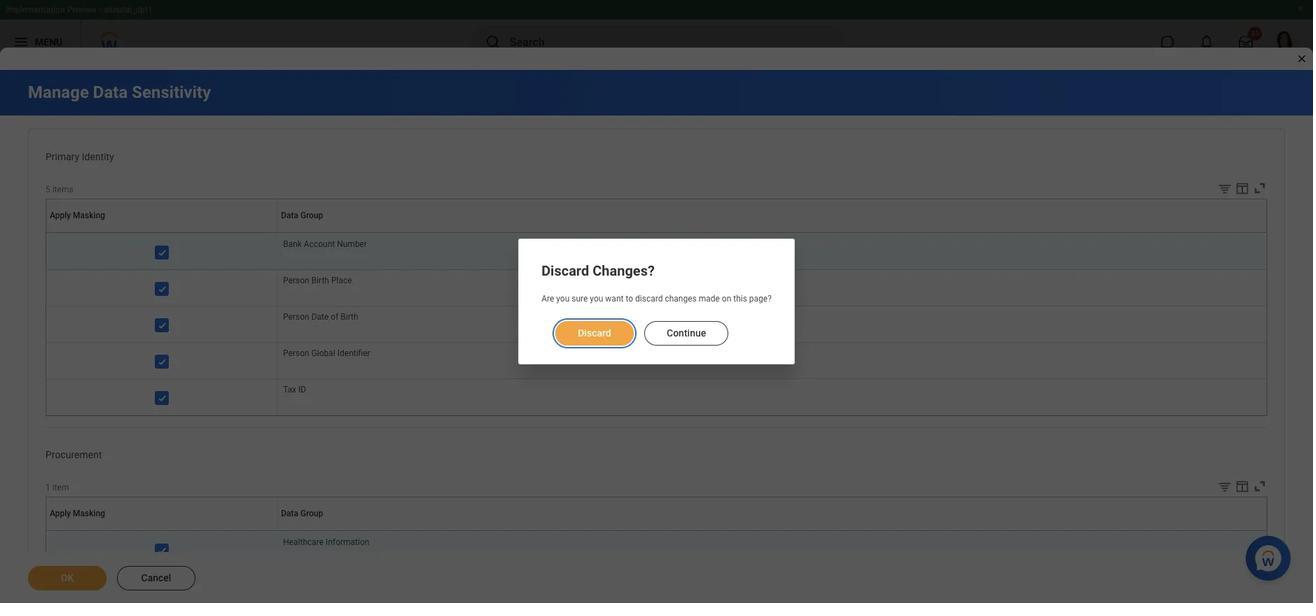 Task type: describe. For each thing, give the bounding box(es) containing it.
procurement
[[46, 450, 102, 461]]

1
[[46, 483, 50, 493]]

person global identifier element
[[283, 346, 370, 359]]

row element containing person global identifier
[[46, 343, 1267, 384]]

bank account number element
[[283, 237, 367, 249]]

apply for procurement
[[50, 509, 71, 519]]

notifications large image
[[1200, 35, 1214, 49]]

discard for discard changes?
[[542, 263, 589, 279]]

discard changes?
[[542, 263, 655, 279]]

data for procurement
[[281, 509, 298, 519]]

sensitivity
[[132, 83, 211, 102]]

changes
[[665, 294, 697, 304]]

manage data sensitivity main content
[[0, 70, 1313, 604]]

birth inside "element"
[[341, 312, 358, 322]]

check small image for tax id
[[154, 390, 171, 407]]

1 you from the left
[[556, 294, 570, 304]]

check small image for person birth place
[[154, 281, 171, 298]]

0 horizontal spatial birth
[[311, 276, 329, 286]]

are
[[542, 294, 554, 304]]

primary identity
[[46, 151, 114, 163]]

close environment banner image
[[1297, 4, 1305, 13]]

check small image for healthcare information
[[154, 543, 171, 559]]

select to filter grid data image for procurement
[[1217, 480, 1233, 494]]

click to view/edit grid preferences image for primary identity
[[1235, 181, 1250, 196]]

inbox large image
[[1239, 35, 1253, 49]]

sure
[[572, 294, 588, 304]]

person birth place
[[283, 276, 352, 286]]

check small image for bank account number
[[154, 244, 171, 261]]

5
[[46, 185, 50, 195]]

fullscreen image
[[1252, 479, 1268, 494]]

profile logan mcneil element
[[1266, 27, 1305, 57]]

region inside discard changes? dialog
[[542, 310, 772, 347]]

identifier
[[337, 349, 370, 359]]

row element containing person birth place
[[46, 270, 1267, 311]]

row element containing tax id
[[46, 379, 1267, 420]]

information
[[326, 538, 369, 548]]

item
[[52, 483, 69, 493]]

id
[[298, 385, 306, 395]]

7 row element from the top
[[46, 498, 1270, 531]]

date
[[311, 312, 329, 322]]

toolbar for primary identity
[[1207, 181, 1268, 199]]

want
[[605, 294, 624, 304]]

search image
[[485, 34, 502, 50]]

data group for procurement
[[281, 509, 323, 519]]

row element containing bank account number
[[46, 234, 1267, 274]]

workday assistant region
[[1246, 531, 1297, 581]]

implementation preview -   adeptai_dpt1
[[6, 5, 153, 15]]

person for person global identifier
[[283, 349, 309, 359]]

discard button
[[556, 322, 634, 346]]

fullscreen image
[[1252, 181, 1268, 196]]

number
[[337, 239, 367, 249]]

healthcare information
[[283, 538, 369, 548]]

person global identifier
[[283, 349, 370, 359]]

page?
[[749, 294, 772, 304]]

procurement element
[[46, 447, 102, 461]]

data group for primary identity
[[281, 211, 323, 221]]

close manage data sensitivity image
[[1297, 53, 1308, 64]]

tax id
[[283, 385, 306, 395]]

apply for primary identity
[[50, 211, 71, 221]]

group for procurement
[[300, 509, 323, 519]]

primary
[[46, 151, 79, 163]]

implementation
[[6, 5, 65, 15]]



Task type: vqa. For each thing, say whether or not it's contained in the screenshot.
Discard button
yes



Task type: locate. For each thing, give the bounding box(es) containing it.
1 apply masking from the top
[[50, 211, 105, 221]]

check small image
[[154, 244, 171, 261], [154, 317, 171, 334], [154, 354, 171, 370]]

0 vertical spatial check small image
[[154, 244, 171, 261]]

person
[[283, 276, 309, 286], [283, 312, 309, 322], [283, 349, 309, 359]]

6 row element from the top
[[46, 379, 1267, 420]]

3 check small image from the top
[[154, 354, 171, 370]]

apply down item
[[50, 509, 71, 519]]

implementation preview -   adeptai_dpt1 banner
[[0, 0, 1313, 64]]

you right sure
[[590, 294, 603, 304]]

person left global
[[283, 349, 309, 359]]

select to filter grid data image left fullscreen icon
[[1217, 181, 1233, 196]]

toolbar
[[1207, 181, 1268, 199], [1207, 479, 1268, 497]]

apply masking down item
[[50, 509, 105, 519]]

tax
[[283, 385, 296, 395]]

bank account number
[[283, 239, 367, 249]]

8 row element from the top
[[46, 532, 1267, 573]]

0 vertical spatial check small image
[[154, 281, 171, 298]]

0 vertical spatial masking
[[73, 211, 105, 221]]

0 vertical spatial group
[[300, 211, 323, 221]]

check small image
[[154, 281, 171, 298], [154, 390, 171, 407], [154, 543, 171, 559]]

1 vertical spatial check small image
[[154, 390, 171, 407]]

1 vertical spatial apply
[[50, 509, 71, 519]]

4 row element from the top
[[46, 306, 1267, 347]]

apply masking down items
[[50, 211, 105, 221]]

discard
[[635, 294, 663, 304]]

masking for primary identity
[[73, 211, 105, 221]]

you
[[556, 294, 570, 304], [590, 294, 603, 304]]

birth
[[311, 276, 329, 286], [341, 312, 358, 322]]

click to view/edit grid preferences image left fullscreen image on the bottom right of page
[[1235, 479, 1250, 494]]

1 item
[[46, 483, 69, 493]]

apply masking for primary identity
[[50, 211, 105, 221]]

masking down procurement
[[73, 509, 105, 519]]

person date of birth
[[283, 312, 358, 322]]

toolbar for procurement
[[1207, 479, 1268, 497]]

birth right of
[[341, 312, 358, 322]]

1 vertical spatial select to filter grid data image
[[1217, 480, 1233, 494]]

2 group from the top
[[300, 509, 323, 519]]

1 horizontal spatial you
[[590, 294, 603, 304]]

apply masking for procurement
[[50, 509, 105, 519]]

person date of birth element
[[283, 309, 358, 322]]

2 data group from the top
[[281, 509, 323, 519]]

person left date
[[283, 312, 309, 322]]

manage
[[28, 83, 89, 102]]

-
[[99, 5, 102, 15]]

primary identity element
[[46, 149, 114, 163]]

to
[[626, 294, 633, 304]]

of
[[331, 312, 339, 322]]

0 vertical spatial data
[[93, 83, 128, 102]]

1 vertical spatial discard
[[578, 328, 611, 339]]

1 toolbar from the top
[[1207, 181, 1268, 199]]

row element
[[46, 200, 1270, 233], [46, 234, 1267, 274], [46, 270, 1267, 311], [46, 306, 1267, 347], [46, 343, 1267, 384], [46, 379, 1267, 420], [46, 498, 1270, 531], [46, 532, 1267, 573]]

data up healthcare at the bottom left
[[281, 509, 298, 519]]

2 check small image from the top
[[154, 390, 171, 407]]

items
[[52, 185, 73, 195]]

data
[[93, 83, 128, 102], [281, 211, 298, 221], [281, 509, 298, 519]]

birth left place
[[311, 276, 329, 286]]

0 vertical spatial data group
[[281, 211, 323, 221]]

person for person birth place
[[283, 276, 309, 286]]

0 horizontal spatial you
[[556, 294, 570, 304]]

1 vertical spatial group
[[300, 509, 323, 519]]

person for person date of birth
[[283, 312, 309, 322]]

row element containing person date of birth
[[46, 306, 1267, 347]]

global
[[311, 349, 335, 359]]

region
[[542, 310, 772, 347]]

2 vertical spatial check small image
[[154, 354, 171, 370]]

person down bank
[[283, 276, 309, 286]]

group for primary identity
[[300, 211, 323, 221]]

account
[[304, 239, 335, 249]]

2 toolbar from the top
[[1207, 479, 1268, 497]]

select to filter grid data image for primary identity
[[1217, 181, 1233, 196]]

data right manage
[[93, 83, 128, 102]]

check small image for person date of birth
[[154, 317, 171, 334]]

data group
[[281, 211, 323, 221], [281, 509, 323, 519]]

row element containing healthcare information
[[46, 532, 1267, 573]]

changes?
[[593, 263, 655, 279]]

apply
[[50, 211, 71, 221], [50, 509, 71, 519]]

bank
[[283, 239, 302, 249]]

1 row element from the top
[[46, 200, 1270, 233]]

2 check small image from the top
[[154, 317, 171, 334]]

1 vertical spatial masking
[[73, 509, 105, 519]]

identity
[[82, 151, 114, 163]]

0 vertical spatial toolbar
[[1207, 181, 1268, 199]]

data up bank
[[281, 211, 298, 221]]

2 vertical spatial check small image
[[154, 543, 171, 559]]

1 masking from the top
[[73, 211, 105, 221]]

discard up sure
[[542, 263, 589, 279]]

adeptai_dpt1
[[104, 5, 153, 15]]

0 vertical spatial person
[[283, 276, 309, 286]]

masking down items
[[73, 211, 105, 221]]

1 vertical spatial check small image
[[154, 317, 171, 334]]

person inside "element"
[[283, 312, 309, 322]]

2 click to view/edit grid preferences image from the top
[[1235, 479, 1250, 494]]

1 group from the top
[[300, 211, 323, 221]]

1 check small image from the top
[[154, 244, 171, 261]]

2 you from the left
[[590, 294, 603, 304]]

you right are
[[556, 294, 570, 304]]

click to view/edit grid preferences image left fullscreen icon
[[1235, 181, 1250, 196]]

data group up healthcare at the bottom left
[[281, 509, 323, 519]]

continue button
[[645, 322, 729, 346]]

0 vertical spatial select to filter grid data image
[[1217, 181, 1233, 196]]

1 click to view/edit grid preferences image from the top
[[1235, 181, 1250, 196]]

0 vertical spatial discard
[[542, 263, 589, 279]]

select to filter grid data image left fullscreen image on the bottom right of page
[[1217, 480, 1233, 494]]

apply masking
[[50, 211, 105, 221], [50, 509, 105, 519]]

2 vertical spatial data
[[281, 509, 298, 519]]

discard changes? dialog
[[518, 239, 795, 365]]

1 data group from the top
[[281, 211, 323, 221]]

person birth place element
[[283, 273, 352, 286]]

tax id element
[[283, 382, 306, 395]]

apply down 5 items
[[50, 211, 71, 221]]

continue
[[667, 328, 706, 339]]

discard down sure
[[578, 328, 611, 339]]

2 person from the top
[[283, 312, 309, 322]]

1 vertical spatial apply masking
[[50, 509, 105, 519]]

1 person from the top
[[283, 276, 309, 286]]

click to view/edit grid preferences image
[[1235, 181, 1250, 196], [1235, 479, 1250, 494]]

data group up bank
[[281, 211, 323, 221]]

1 check small image from the top
[[154, 281, 171, 298]]

preview
[[67, 5, 97, 15]]

group
[[300, 211, 323, 221], [300, 509, 323, 519]]

1 vertical spatial data group
[[281, 509, 323, 519]]

place
[[331, 276, 352, 286]]

group up healthcare at the bottom left
[[300, 509, 323, 519]]

0 vertical spatial apply
[[50, 211, 71, 221]]

masking
[[73, 211, 105, 221], [73, 509, 105, 519]]

1 vertical spatial data
[[281, 211, 298, 221]]

1 horizontal spatial birth
[[341, 312, 358, 322]]

3 check small image from the top
[[154, 543, 171, 559]]

data for primary identity
[[281, 211, 298, 221]]

healthcare information element
[[283, 535, 369, 548]]

this
[[734, 294, 747, 304]]

0 vertical spatial birth
[[311, 276, 329, 286]]

2 select to filter grid data image from the top
[[1217, 480, 1233, 494]]

1 apply from the top
[[50, 211, 71, 221]]

select to filter grid data image
[[1217, 181, 1233, 196], [1217, 480, 1233, 494]]

manage data sensitivity dialog
[[0, 0, 1313, 604]]

0 vertical spatial apply masking
[[50, 211, 105, 221]]

1 select to filter grid data image from the top
[[1217, 181, 1233, 196]]

0 vertical spatial click to view/edit grid preferences image
[[1235, 181, 1250, 196]]

on
[[722, 294, 731, 304]]

2 row element from the top
[[46, 234, 1267, 274]]

2 vertical spatial person
[[283, 349, 309, 359]]

1 vertical spatial person
[[283, 312, 309, 322]]

1 vertical spatial click to view/edit grid preferences image
[[1235, 479, 1250, 494]]

discard inside button
[[578, 328, 611, 339]]

1 vertical spatial toolbar
[[1207, 479, 1268, 497]]

2 apply masking from the top
[[50, 509, 105, 519]]

check small image for person global identifier
[[154, 354, 171, 370]]

group up account
[[300, 211, 323, 221]]

are you sure you want to discard changes made on this page?
[[542, 294, 772, 304]]

2 masking from the top
[[73, 509, 105, 519]]

made
[[699, 294, 720, 304]]

5 row element from the top
[[46, 343, 1267, 384]]

manage data sensitivity
[[28, 83, 211, 102]]

region containing discard
[[542, 310, 772, 347]]

healthcare
[[283, 538, 324, 548]]

click to view/edit grid preferences image for procurement
[[1235, 479, 1250, 494]]

3 row element from the top
[[46, 270, 1267, 311]]

3 person from the top
[[283, 349, 309, 359]]

2 apply from the top
[[50, 509, 71, 519]]

1 vertical spatial birth
[[341, 312, 358, 322]]

discard for discard
[[578, 328, 611, 339]]

discard
[[542, 263, 589, 279], [578, 328, 611, 339]]

5 items
[[46, 185, 73, 195]]

masking for procurement
[[73, 509, 105, 519]]



